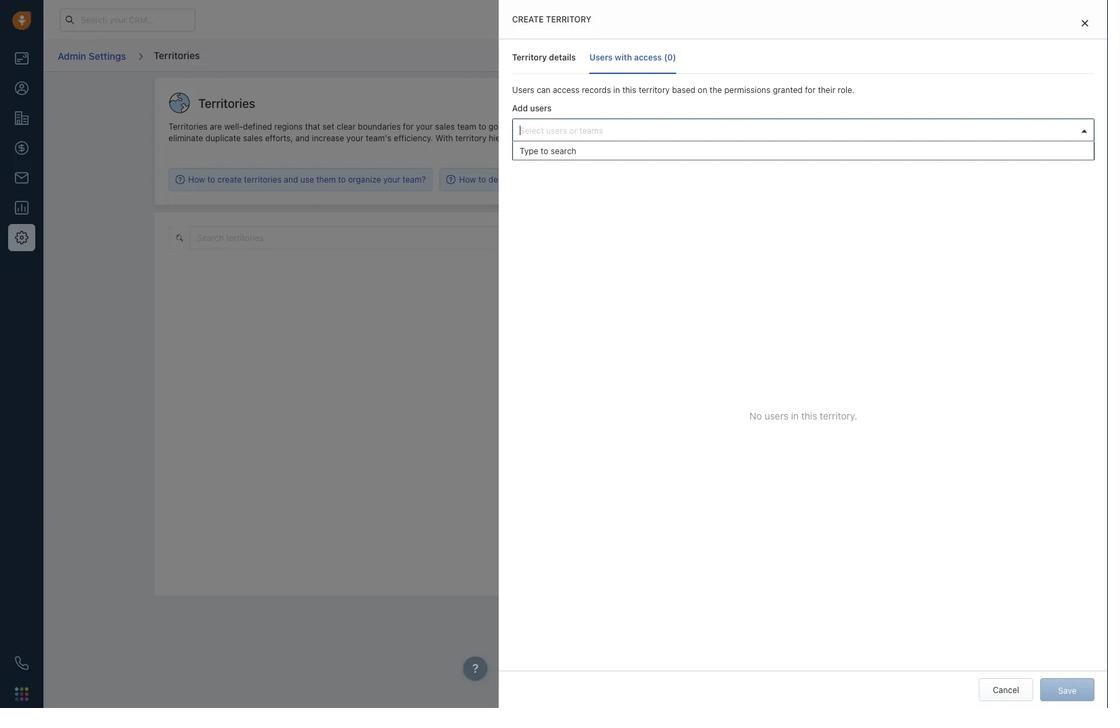 Task type: vqa. For each thing, say whether or not it's contained in the screenshot.
the bottommost the access
yes



Task type: describe. For each thing, give the bounding box(es) containing it.
1 horizontal spatial in
[[791, 410, 799, 421]]

boundaries
[[358, 122, 401, 131]]

set
[[323, 122, 335, 131]]

granted
[[773, 85, 803, 95]]

how to delete territories?
[[459, 175, 557, 184]]

to left go
[[479, 122, 487, 131]]

how for how to delete territories?
[[459, 175, 476, 184]]

the inside no users in this territory. dialog
[[710, 85, 722, 95]]

phone image
[[15, 657, 29, 670]]

territories inside territories are well-defined regions that set clear boundaries for your sales team to go and hit their targets. by creating territories, you can route leads to the right reps, eliminate duplicate sales efforts, and increase your team's efficiency. with territory hierarchy, you can also establish a relationship between your territories.
[[169, 122, 208, 131]]

search territories button
[[190, 226, 597, 249]]

1 vertical spatial and
[[295, 134, 310, 143]]

type to search option
[[513, 141, 1094, 160]]

with
[[436, 134, 453, 143]]

users can access records in this territory based on the permissions granted for their role.
[[512, 85, 855, 95]]

are
[[210, 122, 222, 131]]

how to delete territories? link
[[446, 174, 557, 185]]

territories inside button
[[226, 233, 264, 242]]

Select users or teams search field
[[517, 123, 1077, 137]]

your down clear
[[347, 134, 364, 143]]

on
[[698, 85, 708, 95]]

route
[[702, 122, 722, 131]]

type to search
[[520, 146, 577, 155]]

search
[[551, 146, 577, 155]]

efficiency.
[[394, 134, 433, 143]]

to up territories.
[[747, 122, 754, 131]]

0 vertical spatial sales
[[435, 122, 455, 131]]

users for users with access (0)
[[590, 52, 613, 62]]

their inside territories are well-defined regions that set clear boundaries for your sales team to go and hit their targets. by creating territories, you can route leads to the right reps, eliminate duplicate sales efforts, and increase your team's efficiency. with territory hierarchy, you can also establish a relationship between your territories.
[[530, 122, 547, 131]]

also
[[561, 134, 577, 143]]

team?
[[403, 175, 426, 184]]

Search your CRM... text field
[[60, 8, 196, 32]]

2 vertical spatial can
[[545, 134, 559, 143]]

admin
[[58, 50, 86, 61]]

right
[[771, 122, 789, 131]]

territory
[[512, 52, 547, 62]]

how for how to create territories and use them to organize your team?
[[188, 175, 205, 184]]

to inside option
[[541, 146, 549, 155]]

that
[[305, 122, 320, 131]]

1 horizontal spatial territory
[[546, 15, 592, 24]]

add users
[[512, 104, 552, 113]]

users for users can access records in this territory based on the permissions granted for their role.
[[512, 85, 535, 95]]

create
[[218, 175, 242, 184]]

them
[[317, 175, 336, 184]]

territory details link
[[512, 40, 576, 74]]

2 vertical spatial and
[[284, 175, 298, 184]]

by
[[581, 122, 591, 131]]

create territory
[[512, 15, 592, 24]]

2 horizontal spatial territory
[[639, 85, 670, 95]]

0 vertical spatial and
[[501, 122, 515, 131]]

with
[[615, 52, 632, 62]]

admin settings
[[58, 50, 126, 61]]

permissions
[[725, 85, 771, 95]]

1 vertical spatial can
[[685, 122, 699, 131]]

between
[[670, 134, 702, 143]]

team
[[457, 122, 477, 131]]

users with access (0) link
[[590, 40, 677, 74]]

relationship
[[622, 134, 667, 143]]

0 vertical spatial territories
[[244, 175, 282, 184]]

0 horizontal spatial in
[[614, 85, 620, 95]]



Task type: locate. For each thing, give the bounding box(es) containing it.
organize
[[348, 175, 381, 184]]

1 how from the left
[[188, 175, 205, 184]]

in right the no
[[791, 410, 799, 421]]

2 vertical spatial territories
[[169, 122, 208, 131]]

users right the no
[[765, 410, 789, 421]]

sales down defined
[[243, 134, 263, 143]]

establish
[[579, 134, 613, 143]]

their right hit
[[530, 122, 547, 131]]

0 vertical spatial in
[[614, 85, 620, 95]]

you
[[669, 122, 683, 131], [529, 134, 543, 143]]

1 vertical spatial territory
[[639, 85, 670, 95]]

users for add
[[530, 104, 552, 113]]

0 vertical spatial territories
[[154, 49, 200, 61]]

hit
[[517, 122, 527, 131]]

1 vertical spatial sales
[[243, 134, 263, 143]]

access left records at the right of the page
[[553, 85, 580, 95]]

0 vertical spatial the
[[710, 85, 722, 95]]

their inside no users in this territory. dialog
[[818, 85, 836, 95]]

territories
[[244, 175, 282, 184], [226, 233, 264, 242]]

this
[[623, 85, 637, 95], [802, 410, 818, 421]]

users for no
[[765, 410, 789, 421]]

details
[[549, 52, 576, 62]]

territories up eliminate
[[169, 122, 208, 131]]

territory down team
[[456, 134, 487, 143]]

regions
[[274, 122, 303, 131]]

based
[[672, 85, 696, 95]]

1 horizontal spatial this
[[802, 410, 818, 421]]

1 vertical spatial in
[[791, 410, 799, 421]]

role.
[[838, 85, 855, 95]]

territory.
[[820, 410, 858, 421]]

1 vertical spatial access
[[553, 85, 580, 95]]

territory inside territories are well-defined regions that set clear boundaries for your sales team to go and hit their targets. by creating territories, you can route leads to the right reps, eliminate duplicate sales efforts, and increase your team's efficiency. with territory hierarchy, you can also establish a relationship between your territories.
[[456, 134, 487, 143]]

well-
[[224, 122, 243, 131]]

0 horizontal spatial this
[[623, 85, 637, 95]]

access for records
[[553, 85, 580, 95]]

duplicate
[[205, 134, 241, 143]]

increase
[[312, 134, 344, 143]]

0 vertical spatial their
[[818, 85, 836, 95]]

your down route
[[705, 134, 722, 143]]

2 vertical spatial territory
[[456, 134, 487, 143]]

1 horizontal spatial for
[[805, 85, 816, 95]]

and
[[501, 122, 515, 131], [295, 134, 310, 143], [284, 175, 298, 184]]

0 vertical spatial users
[[530, 104, 552, 113]]

1 vertical spatial the
[[757, 122, 769, 131]]

your up efficiency.
[[416, 122, 433, 131]]

territories right search
[[226, 233, 264, 242]]

create
[[512, 15, 544, 24]]

for inside no users in this territory. dialog
[[805, 85, 816, 95]]

freshworks switcher image
[[15, 687, 29, 701]]

0 horizontal spatial sales
[[243, 134, 263, 143]]

users
[[590, 52, 613, 62], [512, 85, 535, 95]]

the right on
[[710, 85, 722, 95]]

you up between
[[669, 122, 683, 131]]

1 horizontal spatial the
[[757, 122, 769, 131]]

phone element
[[8, 650, 35, 677]]

0 horizontal spatial the
[[710, 85, 722, 95]]

territories up well-
[[198, 96, 255, 110]]

your
[[416, 122, 433, 131], [347, 134, 364, 143], [705, 134, 722, 143], [384, 175, 400, 184]]

can up add users
[[537, 85, 551, 95]]

this left the territory.
[[802, 410, 818, 421]]

to left create
[[208, 175, 215, 184]]

0 horizontal spatial users
[[512, 85, 535, 95]]

0 vertical spatial access
[[634, 52, 662, 62]]

and up hierarchy,
[[501, 122, 515, 131]]

to right type
[[541, 146, 549, 155]]

this right records at the right of the page
[[623, 85, 637, 95]]

hierarchy,
[[489, 134, 526, 143]]

<span class=" ">close</span> image
[[1082, 19, 1089, 27]]

(0)
[[664, 52, 677, 62]]

0 horizontal spatial their
[[530, 122, 547, 131]]

how left delete
[[459, 175, 476, 184]]

you up type
[[529, 134, 543, 143]]

1 horizontal spatial you
[[669, 122, 683, 131]]

for
[[805, 85, 816, 95], [403, 122, 414, 131]]

leads
[[724, 122, 744, 131]]

1 vertical spatial this
[[802, 410, 818, 421]]

0 horizontal spatial users
[[530, 104, 552, 113]]

team's
[[366, 134, 392, 143]]

0 vertical spatial you
[[669, 122, 683, 131]]

territories are well-defined regions that set clear boundaries for your sales team to go and hit their targets. by creating territories, you can route leads to the right reps, eliminate duplicate sales efforts, and increase your team's efficiency. with territory hierarchy, you can also establish a relationship between your territories.
[[169, 122, 811, 143]]

settings
[[89, 50, 126, 61]]

users
[[530, 104, 552, 113], [765, 410, 789, 421]]

clear
[[337, 122, 356, 131]]

can inside no users in this territory. dialog
[[537, 85, 551, 95]]

users with access (0)
[[590, 52, 677, 62]]

0 horizontal spatial territory
[[456, 134, 487, 143]]

no users in this territory.
[[750, 410, 858, 421]]

access for (0)
[[634, 52, 662, 62]]

go
[[489, 122, 499, 131]]

2 how from the left
[[459, 175, 476, 184]]

type
[[520, 146, 539, 155]]

users up "add"
[[512, 85, 535, 95]]

territory up details
[[546, 15, 592, 24]]

search territories
[[197, 233, 264, 242]]

eliminate
[[169, 134, 203, 143]]

1 horizontal spatial sales
[[435, 122, 455, 131]]

to right them
[[338, 175, 346, 184]]

0 vertical spatial this
[[623, 85, 637, 95]]

creating
[[593, 122, 625, 131]]

in
[[614, 85, 620, 95], [791, 410, 799, 421]]

search
[[197, 233, 224, 242]]

0 horizontal spatial access
[[553, 85, 580, 95]]

users right "add"
[[530, 104, 552, 113]]

territory left based
[[639, 85, 670, 95]]

sales
[[435, 122, 455, 131], [243, 134, 263, 143]]

to
[[479, 122, 487, 131], [747, 122, 754, 131], [541, 146, 549, 155], [208, 175, 215, 184], [338, 175, 346, 184], [479, 175, 486, 184]]

add
[[512, 104, 528, 113]]

records
[[582, 85, 611, 95]]

can
[[537, 85, 551, 95], [685, 122, 699, 131], [545, 134, 559, 143]]

and left the use
[[284, 175, 298, 184]]

no
[[750, 410, 762, 421]]

0 vertical spatial territory
[[546, 15, 592, 24]]

1 vertical spatial for
[[403, 122, 414, 131]]

1 horizontal spatial access
[[634, 52, 662, 62]]

sales up with
[[435, 122, 455, 131]]

territory
[[546, 15, 592, 24], [639, 85, 670, 95], [456, 134, 487, 143]]

use
[[301, 175, 314, 184]]

how to create territories and use them to organize your team? link
[[175, 174, 426, 185]]

0 horizontal spatial you
[[529, 134, 543, 143]]

1 vertical spatial users
[[765, 410, 789, 421]]

can up type to search
[[545, 134, 559, 143]]

territories,
[[627, 122, 667, 131]]

territory details
[[512, 52, 576, 62]]

for right granted
[[805, 85, 816, 95]]

for up efficiency.
[[403, 122, 414, 131]]

users left the with
[[590, 52, 613, 62]]

delete
[[489, 175, 513, 184]]

territories.
[[724, 134, 764, 143]]

how
[[188, 175, 205, 184], [459, 175, 476, 184]]

to left delete
[[479, 175, 486, 184]]

the
[[710, 85, 722, 95], [757, 122, 769, 131]]

territories
[[154, 49, 200, 61], [198, 96, 255, 110], [169, 122, 208, 131]]

their
[[818, 85, 836, 95], [530, 122, 547, 131]]

and down that
[[295, 134, 310, 143]]

1 vertical spatial you
[[529, 134, 543, 143]]

1 vertical spatial territories
[[226, 233, 264, 242]]

1 vertical spatial territories
[[198, 96, 255, 110]]

reps,
[[792, 122, 811, 131]]

0 vertical spatial can
[[537, 85, 551, 95]]

the left right
[[757, 122, 769, 131]]

1 horizontal spatial their
[[818, 85, 836, 95]]

0 horizontal spatial for
[[403, 122, 414, 131]]

cancel button
[[979, 678, 1034, 701]]

your left the team?
[[384, 175, 400, 184]]

cancel
[[993, 685, 1020, 695]]

0 vertical spatial for
[[805, 85, 816, 95]]

can up between
[[685, 122, 699, 131]]

admin settings link
[[57, 45, 127, 67]]

a
[[616, 134, 620, 143]]

0 horizontal spatial how
[[188, 175, 205, 184]]

the inside territories are well-defined regions that set clear boundaries for your sales team to go and hit their targets. by creating territories, you can route leads to the right reps, eliminate duplicate sales efforts, and increase your team's efficiency. with territory hierarchy, you can also establish a relationship between your territories.
[[757, 122, 769, 131]]

access left (0)
[[634, 52, 662, 62]]

1 vertical spatial users
[[512, 85, 535, 95]]

1 horizontal spatial users
[[765, 410, 789, 421]]

0 vertical spatial users
[[590, 52, 613, 62]]

1 horizontal spatial how
[[459, 175, 476, 184]]

targets.
[[549, 122, 579, 131]]

1 horizontal spatial users
[[590, 52, 613, 62]]

efforts,
[[265, 134, 293, 143]]

no users in this territory. dialog
[[499, 0, 1109, 708]]

access
[[634, 52, 662, 62], [553, 85, 580, 95]]

territories?
[[515, 175, 557, 184]]

their left role.
[[818, 85, 836, 95]]

in right records at the right of the page
[[614, 85, 620, 95]]

how to create territories and use them to organize your team?
[[188, 175, 426, 184]]

defined
[[243, 122, 272, 131]]

for inside territories are well-defined regions that set clear boundaries for your sales team to go and hit their targets. by creating territories, you can route leads to the right reps, eliminate duplicate sales efforts, and increase your team's efficiency. with territory hierarchy, you can also establish a relationship between your territories.
[[403, 122, 414, 131]]

1 vertical spatial their
[[530, 122, 547, 131]]

how left create
[[188, 175, 205, 184]]

territories down search your crm... text field
[[154, 49, 200, 61]]

territories right create
[[244, 175, 282, 184]]



